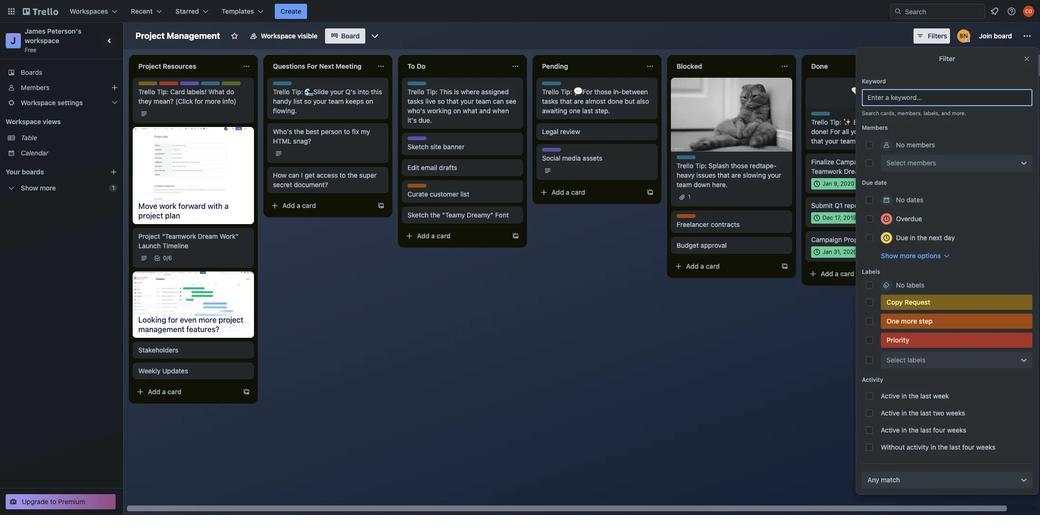 Task type: describe. For each thing, give the bounding box(es) containing it.
color: yellow, title: "copy request" element containing copy request
[[881, 295, 1033, 310]]

tip: for trello tip: 🌊slide your q's into this handy list so your team keeps on flowing.
[[292, 88, 303, 96]]

primary element
[[0, 0, 1041, 23]]

star or unstar board image
[[231, 32, 238, 40]]

so inside trello tip trello tip: this is where assigned tasks live so that your team can see who's working on what and when it's due.
[[438, 97, 445, 105]]

q1
[[835, 201, 843, 210]]

what
[[463, 107, 478, 115]]

team for social
[[563, 148, 578, 155]]

templates
[[222, 7, 254, 15]]

submit q1 report link
[[812, 201, 922, 211]]

select for select labels
[[887, 356, 906, 364]]

Questions For Next Meeting text field
[[267, 59, 372, 74]]

settings
[[58, 99, 83, 107]]

see
[[506, 97, 517, 105]]

project "teamwork dream work" launch timeline
[[138, 232, 239, 250]]

color: lime, title: "halp" element
[[222, 82, 241, 89]]

color: orange, title: "one more step" element containing one more step
[[881, 314, 1033, 329]]

finalize campaign name: teamwork dream work ✨
[[812, 158, 893, 175]]

create from template… image
[[377, 202, 385, 210]]

overdue
[[897, 215, 923, 223]]

in for due in the next day
[[911, 234, 916, 242]]

add a card button for trello tip: 💬for those in-between tasks that are almost done but also awaiting one last step.
[[537, 185, 643, 200]]

views
[[43, 118, 61, 126]]

team inside trello tip trello tip: ✨ be proud! you're done! for all your finished tasks that your team has hustled on.
[[841, 137, 856, 145]]

the left "teamy
[[431, 211, 440, 219]]

project for project management
[[136, 31, 165, 41]]

report
[[845, 201, 864, 210]]

be
[[854, 118, 862, 126]]

campaign proposal
[[812, 236, 871, 244]]

1 horizontal spatial members
[[862, 124, 888, 131]]

due in the next day
[[897, 234, 955, 242]]

create from template… image for to do
[[512, 232, 520, 240]]

to inside how can i get access to the super secret document?
[[340, 171, 346, 179]]

premium
[[58, 498, 85, 506]]

submit
[[812, 201, 833, 210]]

customer
[[430, 190, 459, 198]]

card for trello tip: 💬for those in-between tasks that are almost done but also awaiting one last step.
[[572, 188, 586, 196]]

team for where
[[476, 97, 491, 105]]

priority for priority design team
[[159, 82, 179, 89]]

a for questions for next meeting
[[297, 201, 301, 210]]

resources
[[163, 62, 196, 70]]

more inside trello tip: card labels! what do they mean? (click for more info)
[[205, 97, 221, 105]]

freelancer contracts
[[677, 220, 740, 229]]

legal review
[[542, 128, 581, 136]]

the right activity
[[938, 443, 948, 451]]

1 vertical spatial 1
[[688, 193, 691, 201]]

the inside how can i get access to the super secret document?
[[348, 171, 358, 179]]

add for project resources
[[148, 388, 160, 396]]

looking for even more project management features?
[[138, 316, 244, 334]]

heavy
[[677, 171, 695, 179]]

questions
[[273, 62, 305, 70]]

your left 'q's'
[[330, 88, 344, 96]]

create
[[281, 7, 302, 15]]

work"
[[220, 232, 239, 240]]

add a card down budget approval
[[687, 262, 720, 270]]

trello tip trello tip: 🌊slide your q's into this handy list so your team keeps on flowing.
[[273, 82, 382, 115]]

your boards
[[6, 168, 44, 176]]

Pending text field
[[537, 59, 641, 74]]

2020 for proposal
[[844, 248, 858, 256]]

✨ inside trello tip trello tip: ✨ be proud! you're done! for all your finished tasks that your team has hustled on.
[[844, 118, 852, 126]]

Project Resources text field
[[133, 59, 237, 74]]

another
[[968, 61, 992, 69]]

workspace settings button
[[0, 95, 123, 110]]

color: orange, title: "one more step" element for freelancer
[[677, 214, 696, 218]]

1 horizontal spatial and
[[942, 110, 951, 116]]

add another list
[[954, 61, 1004, 69]]

search cards, members, labels, and more.
[[862, 110, 967, 116]]

tip: for trello tip: ✨ be proud! you're done! for all your finished tasks that your team has hustled on.
[[830, 118, 842, 126]]

tasks for that
[[542, 97, 559, 105]]

add a card button for trello tip: card labels! what do they mean? (click for more info)
[[133, 384, 239, 399]]

star image
[[850, 78, 881, 108]]

budget
[[677, 241, 699, 249]]

last down active in the last four weeks
[[950, 443, 961, 451]]

activity
[[862, 376, 884, 384]]

sketch site banner link
[[408, 142, 518, 152]]

0 vertical spatial design
[[180, 82, 199, 89]]

christina overa (christinaovera) image
[[1024, 6, 1035, 17]]

color: sky, title: "trello tip" element for trello tip: ✨ be proud! you're done! for all your finished tasks that your team has hustled on.
[[812, 112, 837, 119]]

this member is an admin of this board. image
[[966, 38, 971, 43]]

1 vertical spatial campaign
[[812, 236, 843, 244]]

can inside how can i get access to the super secret document?
[[289, 171, 300, 179]]

dream inside finalize campaign name: teamwork dream work ✨
[[845, 167, 865, 175]]

(click
[[176, 97, 193, 105]]

finished
[[867, 128, 891, 136]]

on.
[[895, 137, 905, 145]]

redtape-
[[750, 162, 777, 170]]

2 vertical spatial weeks
[[977, 443, 996, 451]]

day
[[944, 234, 955, 242]]

tip for trello tip: 🌊slide your q's into this handy list so your team keeps on flowing.
[[290, 82, 299, 89]]

weeks for active in the last two weeks
[[947, 409, 966, 417]]

trello tip: this is where assigned tasks live so that your team can see who's working on what and when it's due. link
[[408, 87, 518, 125]]

team for redtape-
[[677, 181, 692, 189]]

trello tip: 💬for those in-between tasks that are almost done but also awaiting one last step. link
[[542, 87, 652, 116]]

to inside who's the best person to fix my html snag?
[[344, 128, 350, 136]]

boards
[[22, 168, 44, 176]]

add left another
[[954, 61, 966, 69]]

features?
[[187, 325, 220, 334]]

0 horizontal spatial team
[[201, 82, 215, 89]]

card down approval
[[706, 262, 720, 270]]

team for q's
[[329, 97, 344, 105]]

keyword
[[862, 78, 887, 85]]

board
[[341, 32, 360, 40]]

To Do text field
[[402, 59, 506, 74]]

tip: for trello tip: 💬for those in-between tasks that are almost done but also awaiting one last step.
[[561, 88, 572, 96]]

workspace navigation collapse icon image
[[103, 34, 117, 47]]

your boards with 1 items element
[[6, 166, 96, 178]]

join board button
[[974, 28, 1018, 44]]

active for active in the last week
[[881, 392, 900, 400]]

add down 'jan 31, 2020' option
[[821, 270, 834, 278]]

Search field
[[902, 4, 985, 18]]

a inside move work forward with a project plan
[[225, 202, 229, 210]]

add a card button down the budget approval link
[[671, 259, 778, 274]]

table
[[21, 134, 37, 142]]

card for trello tip: card labels! what do they mean? (click for more info)
[[168, 388, 182, 396]]

due.
[[419, 116, 432, 124]]

dream inside project "teamwork dream work" launch timeline
[[198, 232, 218, 240]]

color: purple, title: "design team" element for social media assets
[[542, 148, 578, 155]]

customize views image
[[370, 31, 380, 41]]

when
[[493, 107, 509, 115]]

james peterson's workspace link
[[25, 27, 83, 45]]

more for show more
[[40, 184, 56, 192]]

add for to do
[[417, 232, 430, 240]]

your down "done!"
[[826, 137, 839, 145]]

labels!
[[187, 88, 207, 96]]

color: orange, title: "one more step" element for curate
[[408, 184, 427, 188]]

due date
[[862, 179, 887, 186]]

how can i get access to the super secret document?
[[273, 171, 377, 189]]

show for show more options
[[881, 252, 899, 260]]

show menu image
[[1023, 31, 1033, 41]]

media
[[563, 154, 581, 162]]

all
[[843, 128, 849, 136]]

no for no labels
[[897, 281, 905, 289]]

trello tip: card labels! what do they mean? (click for more info) link
[[138, 87, 248, 106]]

email
[[421, 164, 438, 172]]

project for project "teamwork dream work" launch timeline
[[138, 232, 160, 240]]

calendar
[[21, 149, 48, 157]]

workspace for workspace visible
[[261, 32, 296, 40]]

card down jan 31, 2020
[[841, 270, 855, 278]]

labels
[[862, 268, 881, 275]]

1 horizontal spatial color: red, title: "priority" element
[[881, 333, 1033, 348]]

create from template… image for pending
[[647, 189, 654, 196]]

approval
[[701, 241, 727, 249]]

are for almost
[[574, 97, 584, 105]]

done
[[812, 62, 828, 70]]

campaign proposal link
[[812, 235, 922, 245]]

create from template… image for project resources
[[243, 388, 250, 396]]

last for active in the last four weeks
[[921, 426, 932, 434]]

for inside trello tip trello tip: ✨ be proud! you're done! for all your finished tasks that your team has hustled on.
[[831, 128, 841, 136]]

tip for trello tip: ✨ be proud! you're done! for all your finished tasks that your team has hustled on.
[[828, 112, 837, 119]]

project resources
[[138, 62, 196, 70]]

weekly updates link
[[138, 366, 248, 376]]

project management
[[136, 31, 220, 41]]

select for select members
[[887, 159, 906, 167]]

join
[[980, 32, 993, 40]]

step.
[[595, 107, 610, 115]]

done
[[608, 97, 623, 105]]

tasks for live
[[408, 97, 424, 105]]

tip for trello tip: 💬for those in-between tasks that are almost done but also awaiting one last step.
[[559, 82, 568, 89]]

freelancer
[[677, 220, 709, 229]]

more inside looking for even more project management features?
[[199, 316, 217, 324]]

assigned
[[482, 88, 509, 96]]

1 horizontal spatial four
[[963, 443, 975, 451]]

workspace visible button
[[244, 28, 323, 44]]

who's the best person to fix my html snag?
[[273, 128, 370, 145]]

jan for finalize
[[823, 180, 833, 187]]

last for active in the last two weeks
[[921, 409, 932, 417]]

meeting
[[336, 62, 362, 70]]

one
[[887, 317, 900, 325]]

design for sketch
[[408, 137, 427, 144]]

in for active in the last four weeks
[[902, 426, 907, 434]]

boards
[[21, 68, 42, 76]]

/
[[167, 255, 168, 262]]

no for no members
[[897, 141, 905, 149]]

✨ inside finalize campaign name: teamwork dream work ✨
[[884, 167, 893, 175]]

show for show more
[[21, 184, 38, 192]]

search
[[862, 110, 880, 116]]

the left next on the right
[[918, 234, 928, 242]]

add board image
[[110, 168, 118, 176]]

Jan 31, 2020 checkbox
[[812, 247, 860, 258]]

so inside trello tip trello tip: 🌊slide your q's into this handy list so your team keeps on flowing.
[[304, 97, 312, 105]]

curate customer list
[[408, 190, 470, 198]]

dec
[[823, 214, 834, 221]]

in right activity
[[931, 443, 937, 451]]

starred button
[[170, 4, 214, 19]]

tasks inside trello tip trello tip: ✨ be proud! you're done! for all your finished tasks that your team has hustled on.
[[893, 128, 909, 136]]

add for pending
[[552, 188, 564, 196]]

how
[[273, 171, 287, 179]]

members for select members
[[908, 159, 937, 167]]

tip: for trello tip: this is where assigned tasks live so that your team can see who's working on what and when it's due.
[[426, 88, 438, 96]]

color: sky, title: "trello tip" element for trello tip: 🌊slide your q's into this handy list so your team keeps on flowing.
[[273, 82, 299, 89]]

weeks for active in the last four weeks
[[948, 426, 967, 434]]

submit q1 report
[[812, 201, 864, 210]]

finalize
[[812, 158, 835, 166]]

add a card button for trello tip: this is where assigned tasks live so that your team can see who's working on what and when it's due.
[[402, 229, 508, 244]]

2020 for campaign
[[841, 180, 855, 187]]

a for pending
[[566, 188, 570, 196]]

add a card button down jan 31, 2020
[[806, 266, 912, 282]]

to do
[[408, 62, 426, 70]]

Done text field
[[806, 59, 910, 74]]

more for one more step
[[902, 317, 918, 325]]

your down be
[[851, 128, 865, 136]]

add for blocked
[[687, 262, 699, 270]]

workspaces button
[[64, 4, 123, 19]]



Task type: locate. For each thing, give the bounding box(es) containing it.
those for almost
[[595, 88, 612, 96]]

Enter a keyword… text field
[[862, 89, 1033, 106]]

last left week on the right bottom
[[921, 392, 932, 400]]

1 vertical spatial workspace
[[21, 99, 56, 107]]

team down heavy
[[677, 181, 692, 189]]

show down boards
[[21, 184, 38, 192]]

do
[[226, 88, 234, 96]]

team inside trello tip trello tip: this is where assigned tasks live so that your team can see who's working on what and when it's due.
[[476, 97, 491, 105]]

select
[[887, 159, 906, 167], [887, 356, 906, 364]]

your down redtape-
[[768, 171, 782, 179]]

color: orange, title: "one more step" element up freelancer
[[677, 214, 696, 218]]

1 horizontal spatial on
[[453, 107, 461, 115]]

0 horizontal spatial can
[[289, 171, 300, 179]]

1 vertical spatial are
[[732, 171, 742, 179]]

tasks up who's
[[408, 97, 424, 105]]

list right customer
[[461, 190, 470, 198]]

1 vertical spatial dream
[[198, 232, 218, 240]]

copy
[[887, 298, 903, 306]]

almost
[[586, 97, 606, 105]]

workspace
[[25, 37, 59, 45]]

Blocked text field
[[671, 59, 776, 74]]

design inside design team social media assets
[[542, 148, 561, 155]]

q's
[[346, 88, 356, 96]]

in down 'active in the last week'
[[902, 409, 907, 417]]

1 vertical spatial jan
[[823, 248, 833, 256]]

0 vertical spatial are
[[574, 97, 584, 105]]

color: sky, title: "trello tip" element for trello tip: this is where assigned tasks live so that your team can see who's working on what and when it's due.
[[408, 82, 433, 89]]

trello tip trello tip: 💬for those in-between tasks that are almost done but also awaiting one last step.
[[542, 82, 650, 115]]

1 horizontal spatial for
[[195, 97, 203, 105]]

awaiting
[[542, 107, 568, 115]]

tip inside trello tip trello tip: this is where assigned tasks live so that your team can see who's working on what and when it's due.
[[425, 82, 433, 89]]

no for no dates
[[897, 196, 905, 204]]

2 vertical spatial to
[[50, 498, 56, 506]]

0 vertical spatial weeks
[[947, 409, 966, 417]]

color: red, title: "priority" element up mean?
[[159, 82, 179, 89]]

move work forward with a project plan
[[138, 202, 229, 220]]

workspace for workspace views
[[6, 118, 41, 126]]

0 vertical spatial dream
[[845, 167, 865, 175]]

that inside trello tip trello tip: 💬for those in-between tasks that are almost done but also awaiting one last step.
[[560, 97, 572, 105]]

0 vertical spatial sketch
[[408, 143, 429, 151]]

1 vertical spatial no
[[897, 196, 905, 204]]

"teamwork
[[162, 232, 196, 240]]

color: sky, title: "trello tip" element
[[201, 82, 226, 89], [273, 82, 299, 89], [408, 82, 433, 89], [542, 82, 568, 89], [812, 112, 837, 119], [677, 155, 702, 163]]

and inside trello tip trello tip: this is where assigned tasks live so that your team can see who's working on what and when it's due.
[[480, 107, 491, 115]]

0 vertical spatial color: purple, title: "design team" element
[[180, 82, 215, 89]]

active for active in the last two weeks
[[881, 409, 900, 417]]

trello tip: 🌊slide your q's into this handy list so your team keeps on flowing. link
[[273, 87, 383, 116]]

0 vertical spatial can
[[493, 97, 504, 105]]

members for no members
[[907, 141, 936, 149]]

1 down heavy
[[688, 193, 691, 201]]

super
[[359, 171, 377, 179]]

select labels
[[887, 356, 926, 364]]

color: purple, title: "design team" element for sketch site banner
[[408, 137, 443, 144]]

1 vertical spatial color: orange, title: "one more step" element
[[677, 214, 696, 218]]

that down "done!"
[[812, 137, 824, 145]]

0 horizontal spatial for
[[168, 316, 178, 324]]

0 vertical spatial workspace
[[261, 32, 296, 40]]

can inside trello tip trello tip: this is where assigned tasks live so that your team can see who's working on what and when it's due.
[[493, 97, 504, 105]]

updates
[[162, 367, 188, 375]]

members link
[[0, 80, 123, 95]]

tip: up mean?
[[157, 88, 169, 96]]

card down document?
[[302, 201, 316, 210]]

campaign down has
[[836, 158, 867, 166]]

workspaces
[[70, 7, 108, 15]]

team inside 'trello tip trello tip: splash those redtape- heavy issues that are slowing your team down here.'
[[677, 181, 692, 189]]

select members
[[887, 159, 937, 167]]

1 vertical spatial members
[[862, 124, 888, 131]]

1 vertical spatial project
[[219, 316, 244, 324]]

0 vertical spatial those
[[595, 88, 612, 96]]

document?
[[294, 181, 328, 189]]

0 horizontal spatial due
[[862, 179, 873, 186]]

1 vertical spatial members
[[908, 159, 937, 167]]

are inside trello tip trello tip: 💬for those in-between tasks that are almost done but also awaiting one last step.
[[574, 97, 584, 105]]

list inside trello tip trello tip: 🌊slide your q's into this handy list so your team keeps on flowing.
[[294, 97, 303, 105]]

priority inside color: red, title: "priority" element
[[887, 336, 910, 344]]

1 horizontal spatial priority
[[887, 336, 910, 344]]

✨ up all
[[844, 118, 852, 126]]

in for active in the last two weeks
[[902, 409, 907, 417]]

sketch inside design team sketch site banner
[[408, 143, 429, 151]]

2 so from the left
[[438, 97, 445, 105]]

0 horizontal spatial and
[[480, 107, 491, 115]]

0 vertical spatial campaign
[[836, 158, 867, 166]]

1 vertical spatial due
[[897, 234, 909, 242]]

two
[[934, 409, 945, 417]]

tip inside 'trello tip trello tip: splash those redtape- heavy issues that are slowing your team down here.'
[[694, 155, 702, 163]]

add a card for trello tip: card labels! what do they mean? (click for more info)
[[148, 388, 182, 396]]

project down move in the left of the page
[[138, 211, 163, 220]]

color: sky, title: "trello tip" element for trello tip: splash those redtape- heavy issues that are slowing your team down here.
[[677, 155, 702, 163]]

done!
[[812, 128, 829, 136]]

the
[[294, 128, 304, 136], [348, 171, 358, 179], [431, 211, 440, 219], [918, 234, 928, 242], [909, 392, 919, 400], [909, 409, 919, 417], [909, 426, 919, 434], [938, 443, 948, 451]]

card down "teamy
[[437, 232, 451, 240]]

0 horizontal spatial 1
[[112, 184, 115, 192]]

2 horizontal spatial team
[[563, 148, 578, 155]]

add a card button for trello tip: 🌊slide your q's into this handy list so your team keeps on flowing.
[[267, 198, 374, 213]]

1 vertical spatial color: purple, title: "design team" element
[[408, 137, 443, 144]]

dreamy"
[[467, 211, 494, 219]]

create from template… image
[[647, 189, 654, 196], [512, 232, 520, 240], [781, 263, 789, 270], [243, 388, 250, 396]]

more down what
[[205, 97, 221, 105]]

sketch left site
[[408, 143, 429, 151]]

0 horizontal spatial four
[[934, 426, 946, 434]]

1 vertical spatial those
[[731, 162, 748, 170]]

1 horizontal spatial color: purple, title: "design team" element
[[408, 137, 443, 144]]

color: purple, title: "design team" element
[[180, 82, 215, 89], [408, 137, 443, 144], [542, 148, 578, 155]]

those inside trello tip trello tip: 💬for those in-between tasks that are almost done but also awaiting one last step.
[[595, 88, 612, 96]]

team down all
[[841, 137, 856, 145]]

tip: up "live"
[[426, 88, 438, 96]]

match
[[881, 476, 901, 484]]

1 horizontal spatial ✨
[[884, 167, 893, 175]]

the up activity
[[909, 426, 919, 434]]

on left "what"
[[453, 107, 461, 115]]

color: red, title: "priority" element down step on the bottom
[[881, 333, 1033, 348]]

members up select members
[[907, 141, 936, 149]]

tip: inside trello tip trello tip: 🌊slide your q's into this handy list so your team keeps on flowing.
[[292, 88, 303, 96]]

members down no members
[[908, 159, 937, 167]]

31,
[[834, 248, 842, 256]]

members inside members 'link'
[[21, 83, 50, 92]]

1 horizontal spatial show
[[881, 252, 899, 260]]

0 vertical spatial select
[[887, 159, 906, 167]]

1 vertical spatial for
[[168, 316, 178, 324]]

1 vertical spatial 2020
[[844, 248, 858, 256]]

labels up 'active in the last week'
[[908, 356, 926, 364]]

working
[[428, 107, 452, 115]]

3 active from the top
[[881, 426, 900, 434]]

proud!
[[864, 118, 884, 126]]

1 horizontal spatial those
[[731, 162, 748, 170]]

on inside trello tip trello tip: 🌊slide your q's into this handy list so your team keeps on flowing.
[[366, 97, 373, 105]]

card for trello tip: this is where assigned tasks live so that your team can see who's working on what and when it's due.
[[437, 232, 451, 240]]

tip:
[[157, 88, 169, 96], [292, 88, 303, 96], [426, 88, 438, 96], [561, 88, 572, 96], [830, 118, 842, 126], [696, 162, 707, 170]]

more for show more options
[[900, 252, 916, 260]]

your down 🌊slide
[[313, 97, 327, 105]]

recent button
[[125, 4, 168, 19]]

0 vertical spatial on
[[366, 97, 373, 105]]

close popover image
[[1024, 55, 1031, 63]]

show more options
[[881, 252, 942, 260]]

add down weekly
[[148, 388, 160, 396]]

tasks inside trello tip trello tip: 💬for those in-between tasks that are almost done but also awaiting one last step.
[[542, 97, 559, 105]]

priority design team
[[159, 82, 215, 89]]

0 horizontal spatial tasks
[[408, 97, 424, 105]]

add for questions for next meeting
[[283, 201, 295, 210]]

search image
[[895, 8, 902, 15]]

project inside move work forward with a project plan
[[138, 211, 163, 220]]

0 vertical spatial color: yellow, title: "copy request" element
[[138, 82, 157, 85]]

so up working
[[438, 97, 445, 105]]

trello tip trello tip: ✨ be proud! you're done! for all your finished tasks that your team has hustled on.
[[812, 112, 909, 145]]

tasks up on.
[[893, 128, 909, 136]]

are for slowing
[[732, 171, 742, 179]]

0 vertical spatial color: orange, title: "one more step" element
[[408, 184, 427, 188]]

tip inside trello tip trello tip: 💬for those in-between tasks that are almost done but also awaiting one last step.
[[559, 82, 568, 89]]

no left dates
[[897, 196, 905, 204]]

card for trello tip: 🌊slide your q's into this handy list so your team keeps on flowing.
[[302, 201, 316, 210]]

show inside button
[[881, 252, 899, 260]]

activity
[[907, 443, 929, 451]]

those for slowing
[[731, 162, 748, 170]]

due for due in the next day
[[897, 234, 909, 242]]

on down into
[[366, 97, 373, 105]]

and left more.
[[942, 110, 951, 116]]

2 vertical spatial design
[[542, 148, 561, 155]]

fix
[[352, 128, 359, 136]]

sketch the "teamy dreamy" font link
[[408, 211, 518, 220]]

Board name text field
[[131, 28, 225, 44]]

your inside 'trello tip trello tip: splash those redtape- heavy issues that are slowing your team down here.'
[[768, 171, 782, 179]]

splash
[[709, 162, 730, 170]]

1 vertical spatial active
[[881, 409, 900, 417]]

boards link
[[0, 65, 123, 80]]

that inside trello tip trello tip: this is where assigned tasks live so that your team can see who's working on what and when it's due.
[[447, 97, 459, 105]]

active down 'active in the last week'
[[881, 409, 900, 417]]

0 vertical spatial four
[[934, 426, 946, 434]]

access
[[317, 171, 338, 179]]

for left next
[[307, 62, 318, 70]]

list for add another list
[[994, 61, 1004, 69]]

active up without
[[881, 426, 900, 434]]

more left options
[[900, 252, 916, 260]]

j link
[[6, 33, 21, 48]]

tip: up issues
[[696, 162, 707, 170]]

design inside design team sketch site banner
[[408, 137, 427, 144]]

2 vertical spatial no
[[897, 281, 905, 289]]

Jan 9, 2020 checkbox
[[812, 178, 858, 190]]

1 so from the left
[[304, 97, 312, 105]]

priority up mean?
[[159, 82, 179, 89]]

2 horizontal spatial color: purple, title: "design team" element
[[542, 148, 578, 155]]

move work forward with a project plan link
[[133, 198, 254, 224]]

🌊slide
[[305, 88, 329, 96]]

free
[[25, 46, 36, 54]]

dream left work
[[845, 167, 865, 175]]

last down active in the last two weeks
[[921, 426, 932, 434]]

tip: inside trello tip trello tip: 💬for those in-between tasks that are almost done but also awaiting one last step.
[[561, 88, 572, 96]]

2020 right 9,
[[841, 180, 855, 187]]

0 vertical spatial priority
[[159, 82, 179, 89]]

table link
[[21, 133, 118, 143]]

for inside trello tip: card labels! what do they mean? (click for more info)
[[195, 97, 203, 105]]

team left keeps
[[329, 97, 344, 105]]

the up active in the last two weeks
[[909, 392, 919, 400]]

select down one on the right bottom
[[887, 356, 906, 364]]

1 vertical spatial color: yellow, title: "copy request" element
[[881, 295, 1033, 310]]

1 vertical spatial show
[[881, 252, 899, 260]]

0 vertical spatial team
[[201, 82, 215, 89]]

2 horizontal spatial list
[[994, 61, 1004, 69]]

add a card down media
[[552, 188, 586, 196]]

last inside trello tip trello tip: 💬for those in-between tasks that are almost done but also awaiting one last step.
[[583, 107, 594, 115]]

with
[[208, 202, 223, 210]]

the down 'active in the last week'
[[909, 409, 919, 417]]

stakeholders link
[[138, 345, 248, 355]]

tip: inside trello tip: card labels! what do they mean? (click for more info)
[[157, 88, 169, 96]]

0 vertical spatial active
[[881, 392, 900, 400]]

a down budget approval
[[701, 262, 704, 270]]

2 vertical spatial list
[[461, 190, 470, 198]]

priority for priority
[[887, 336, 910, 344]]

0 horizontal spatial those
[[595, 88, 612, 96]]

✨ down name: at the top of page
[[884, 167, 893, 175]]

a for project resources
[[162, 388, 166, 396]]

1 vertical spatial weeks
[[948, 426, 967, 434]]

how can i get access to the super secret document? link
[[273, 171, 383, 190]]

team inside trello tip trello tip: 🌊slide your q's into this handy list so your team keeps on flowing.
[[329, 97, 344, 105]]

project down recent dropdown button
[[136, 31, 165, 41]]

labels for select labels
[[908, 356, 926, 364]]

2 vertical spatial workspace
[[6, 118, 41, 126]]

0 vertical spatial jan
[[823, 180, 833, 187]]

project left resources
[[138, 62, 161, 70]]

edit
[[408, 164, 420, 172]]

1 horizontal spatial color: yellow, title: "copy request" element
[[881, 295, 1033, 310]]

more inside button
[[900, 252, 916, 260]]

are up one at the right of the page
[[574, 97, 584, 105]]

who's the best person to fix my html snag? link
[[273, 127, 383, 146]]

color: orange, title: "one more step" element
[[408, 184, 427, 188], [677, 214, 696, 218], [881, 314, 1033, 329]]

a down weekly updates
[[162, 388, 166, 396]]

workspace inside button
[[261, 32, 296, 40]]

1 jan from the top
[[823, 180, 833, 187]]

do
[[417, 62, 426, 70]]

0 horizontal spatial priority
[[159, 82, 179, 89]]

1 horizontal spatial so
[[438, 97, 445, 105]]

blocked
[[677, 62, 703, 70]]

color: yellow, title: "copy request" element
[[138, 82, 157, 85], [881, 295, 1033, 310]]

0 vertical spatial ✨
[[844, 118, 852, 126]]

project inside looking for even more project management features?
[[219, 316, 244, 324]]

trello tip: card labels! what do they mean? (click for more info)
[[138, 88, 236, 105]]

peterson's
[[47, 27, 81, 35]]

the left the "super"
[[348, 171, 358, 179]]

members up the hustled
[[862, 124, 888, 131]]

one
[[569, 107, 581, 115]]

list right handy
[[294, 97, 303, 105]]

pending
[[542, 62, 568, 70]]

2 vertical spatial project
[[138, 232, 160, 240]]

last for active in the last week
[[921, 392, 932, 400]]

labels,
[[924, 110, 940, 116]]

a down 'sketch the "teamy dreamy" font'
[[431, 232, 435, 240]]

card down updates
[[168, 388, 182, 396]]

questions for next meeting
[[273, 62, 362, 70]]

tip: inside trello tip trello tip: this is where assigned tasks live so that your team can see who's working on what and when it's due.
[[426, 88, 438, 96]]

recent
[[131, 7, 153, 15]]

workspace down create button
[[261, 32, 296, 40]]

2 vertical spatial active
[[881, 426, 900, 434]]

any match
[[868, 476, 901, 484]]

add a card down weekly updates
[[148, 388, 182, 396]]

workspace inside popup button
[[21, 99, 56, 107]]

team left 'halp'
[[201, 82, 215, 89]]

add a card down "teamy
[[417, 232, 451, 240]]

issues
[[697, 171, 716, 179]]

a for blocked
[[701, 262, 704, 270]]

color: red, title: "priority" element
[[159, 82, 179, 89], [881, 333, 1033, 348]]

tip: up handy
[[292, 88, 303, 96]]

weeks
[[947, 409, 966, 417], [948, 426, 967, 434], [977, 443, 996, 451]]

1 horizontal spatial are
[[732, 171, 742, 179]]

tip inside trello tip trello tip: ✨ be proud! you're done! for all your finished tasks that your team has hustled on.
[[828, 112, 837, 119]]

create from template… image for blocked
[[781, 263, 789, 270]]

project "teamwork dream work" launch timeline link
[[138, 232, 248, 251]]

dec 17, 2019
[[823, 214, 857, 221]]

ben nelson (bennelson96) image
[[958, 29, 971, 43]]

3 no from the top
[[897, 281, 905, 289]]

add a card button down "teamy
[[402, 229, 508, 244]]

are inside 'trello tip trello tip: splash those redtape- heavy issues that are slowing your team down here.'
[[732, 171, 742, 179]]

visible
[[298, 32, 318, 40]]

1 horizontal spatial tasks
[[542, 97, 559, 105]]

1 vertical spatial on
[[453, 107, 461, 115]]

filters
[[928, 32, 948, 40]]

flowing.
[[273, 107, 297, 115]]

best
[[306, 128, 319, 136]]

1 horizontal spatial list
[[461, 190, 470, 198]]

and right "what"
[[480, 107, 491, 115]]

1 vertical spatial to
[[340, 171, 346, 179]]

1 no from the top
[[897, 141, 905, 149]]

0 vertical spatial project
[[136, 31, 165, 41]]

1 vertical spatial list
[[294, 97, 303, 105]]

0 horizontal spatial members
[[21, 83, 50, 92]]

team for sketch
[[428, 137, 443, 144]]

more right one on the right bottom
[[902, 317, 918, 325]]

no up copy
[[897, 281, 905, 289]]

tip for trello tip: this is where assigned tasks live so that your team can see who's working on what and when it's due.
[[425, 82, 433, 89]]

card
[[572, 188, 586, 196], [302, 201, 316, 210], [437, 232, 451, 240], [706, 262, 720, 270], [841, 270, 855, 278], [168, 388, 182, 396]]

budget approval link
[[677, 241, 787, 250]]

to
[[408, 62, 415, 70]]

add a card button down weekly updates link
[[133, 384, 239, 399]]

your inside trello tip trello tip: this is where assigned tasks live so that your team can see who's working on what and when it's due.
[[461, 97, 474, 105]]

tasks inside trello tip trello tip: this is where assigned tasks live so that your team can see who's working on what and when it's due.
[[408, 97, 424, 105]]

active down activity at the bottom
[[881, 392, 900, 400]]

that up "here."
[[718, 171, 730, 179]]

1 horizontal spatial color: orange, title: "one more step" element
[[677, 214, 696, 218]]

team inside design team sketch site banner
[[428, 137, 443, 144]]

select down on.
[[887, 159, 906, 167]]

workspace up table
[[6, 118, 41, 126]]

trello inside trello tip: card labels! what do they mean? (click for more info)
[[138, 88, 155, 96]]

project inside project "teamwork dream work" launch timeline
[[138, 232, 160, 240]]

0 horizontal spatial show
[[21, 184, 38, 192]]

1 select from the top
[[887, 159, 906, 167]]

0 horizontal spatial color: red, title: "priority" element
[[159, 82, 179, 89]]

design for social
[[542, 148, 561, 155]]

legal review link
[[542, 127, 652, 137]]

can left i
[[289, 171, 300, 179]]

tip: left be
[[830, 118, 842, 126]]

add down 'sketch the "teamy dreamy" font'
[[417, 232, 430, 240]]

back to home image
[[23, 4, 58, 19]]

tip inside trello tip trello tip: 🌊slide your q's into this handy list so your team keeps on flowing.
[[290, 82, 299, 89]]

for inside questions for next meeting text box
[[307, 62, 318, 70]]

project up features?
[[219, 316, 244, 324]]

2 no from the top
[[897, 196, 905, 204]]

a down 'jan 31, 2020' option
[[835, 270, 839, 278]]

2 active from the top
[[881, 409, 900, 417]]

tip
[[218, 82, 226, 89], [290, 82, 299, 89], [425, 82, 433, 89], [559, 82, 568, 89], [828, 112, 837, 119], [694, 155, 702, 163]]

0 horizontal spatial project
[[138, 211, 163, 220]]

on inside trello tip trello tip: this is where assigned tasks live so that your team can see who's working on what and when it's due.
[[453, 107, 461, 115]]

teamwork
[[812, 167, 843, 175]]

to
[[344, 128, 350, 136], [340, 171, 346, 179], [50, 498, 56, 506]]

color: sky, title: "trello tip" element for trello tip: 💬for those in-between tasks that are almost done but also awaiting one last step.
[[542, 82, 568, 89]]

0 vertical spatial 2020
[[841, 180, 855, 187]]

2 jan from the top
[[823, 248, 833, 256]]

labels up request
[[907, 281, 925, 289]]

for down labels!
[[195, 97, 203, 105]]

that up one at the right of the page
[[560, 97, 572, 105]]

Dec 17, 2019 checkbox
[[812, 212, 860, 224]]

1 sketch from the top
[[408, 143, 429, 151]]

tip: inside trello tip trello tip: ✨ be proud! you're done! for all your finished tasks that your team has hustled on.
[[830, 118, 842, 126]]

0 vertical spatial members
[[21, 83, 50, 92]]

list for curate customer list
[[461, 190, 470, 198]]

live
[[426, 97, 436, 105]]

team inside design team social media assets
[[563, 148, 578, 155]]

open information menu image
[[1007, 7, 1017, 16]]

workspace for workspace settings
[[21, 99, 56, 107]]

list inside curate customer list link
[[461, 190, 470, 198]]

the inside who's the best person to fix my html snag?
[[294, 128, 304, 136]]

2 sketch from the top
[[408, 211, 429, 219]]

for left all
[[831, 128, 841, 136]]

1 vertical spatial select
[[887, 356, 906, 364]]

0 vertical spatial color: red, title: "priority" element
[[159, 82, 179, 89]]

0 horizontal spatial design
[[180, 82, 199, 89]]

no dates
[[897, 196, 924, 204]]

jan
[[823, 180, 833, 187], [823, 248, 833, 256]]

card down media
[[572, 188, 586, 196]]

0 vertical spatial to
[[344, 128, 350, 136]]

that inside trello tip trello tip: ✨ be proud! you're done! for all your finished tasks that your team has hustled on.
[[812, 137, 824, 145]]

tip: inside 'trello tip trello tip: splash those redtape- heavy issues that are slowing your team down here.'
[[696, 162, 707, 170]]

0 vertical spatial due
[[862, 179, 873, 186]]

0 horizontal spatial so
[[304, 97, 312, 105]]

active for active in the last four weeks
[[881, 426, 900, 434]]

1 vertical spatial color: red, title: "priority" element
[[881, 333, 1033, 348]]

1 horizontal spatial for
[[831, 128, 841, 136]]

0 vertical spatial 1
[[112, 184, 115, 192]]

in for active in the last week
[[902, 392, 907, 400]]

1 horizontal spatial can
[[493, 97, 504, 105]]

team left banner
[[428, 137, 443, 144]]

2 select from the top
[[887, 356, 906, 364]]

a for to do
[[431, 232, 435, 240]]

due for due date
[[862, 179, 873, 186]]

in
[[911, 234, 916, 242], [902, 392, 907, 400], [902, 409, 907, 417], [902, 426, 907, 434], [931, 443, 937, 451]]

no right the hustled
[[897, 141, 905, 149]]

add a card for trello tip: 🌊slide your q's into this handy list so your team keeps on flowing.
[[283, 201, 316, 210]]

also
[[637, 97, 650, 105]]

add a card for trello tip: this is where assigned tasks live so that your team can see who's working on what and when it's due.
[[417, 232, 451, 240]]

1 active from the top
[[881, 392, 900, 400]]

your
[[6, 168, 20, 176]]

down
[[694, 181, 711, 189]]

in up active in the last two weeks
[[902, 392, 907, 400]]

1 down add board icon at top
[[112, 184, 115, 192]]

0 horizontal spatial are
[[574, 97, 584, 105]]

1 vertical spatial priority
[[887, 336, 910, 344]]

labels for no labels
[[907, 281, 925, 289]]

project for project resources
[[138, 62, 161, 70]]

for inside looking for even more project management features?
[[168, 316, 178, 324]]

in up show more options
[[911, 234, 916, 242]]

list inside the add another list button
[[994, 61, 1004, 69]]

2 horizontal spatial tasks
[[893, 128, 909, 136]]

without
[[881, 443, 905, 451]]

that inside 'trello tip trello tip: splash those redtape- heavy issues that are slowing your team down here.'
[[718, 171, 730, 179]]

campaign inside finalize campaign name: teamwork dream work ✨
[[836, 158, 867, 166]]

list
[[994, 61, 1004, 69], [294, 97, 303, 105], [461, 190, 470, 198]]

those inside 'trello tip trello tip: splash those redtape- heavy issues that are slowing your team down here.'
[[731, 162, 748, 170]]

options
[[918, 252, 942, 260]]

add a card button down the assets
[[537, 185, 643, 200]]

for up management
[[168, 316, 178, 324]]

jan for campaign
[[823, 248, 833, 256]]

1 horizontal spatial dream
[[845, 167, 865, 175]]

your up "what"
[[461, 97, 474, 105]]

add a card for trello tip: 💬for those in-between tasks that are almost done but also awaiting one last step.
[[552, 188, 586, 196]]

dream left work"
[[198, 232, 218, 240]]

add a card down 'jan 31, 2020' option
[[821, 270, 855, 278]]

step
[[919, 317, 933, 325]]

0 notifications image
[[989, 6, 1001, 17]]

0 vertical spatial members
[[907, 141, 936, 149]]

2 vertical spatial color: orange, title: "one more step" element
[[881, 314, 1033, 329]]

1 vertical spatial labels
[[908, 356, 926, 364]]

1 horizontal spatial project
[[219, 316, 244, 324]]

color: yellow, title: "copy request" element up they
[[138, 82, 157, 85]]

so down 🌊slide
[[304, 97, 312, 105]]



Task type: vqa. For each thing, say whether or not it's contained in the screenshot.
'0 cards match filters' for Doing
no



